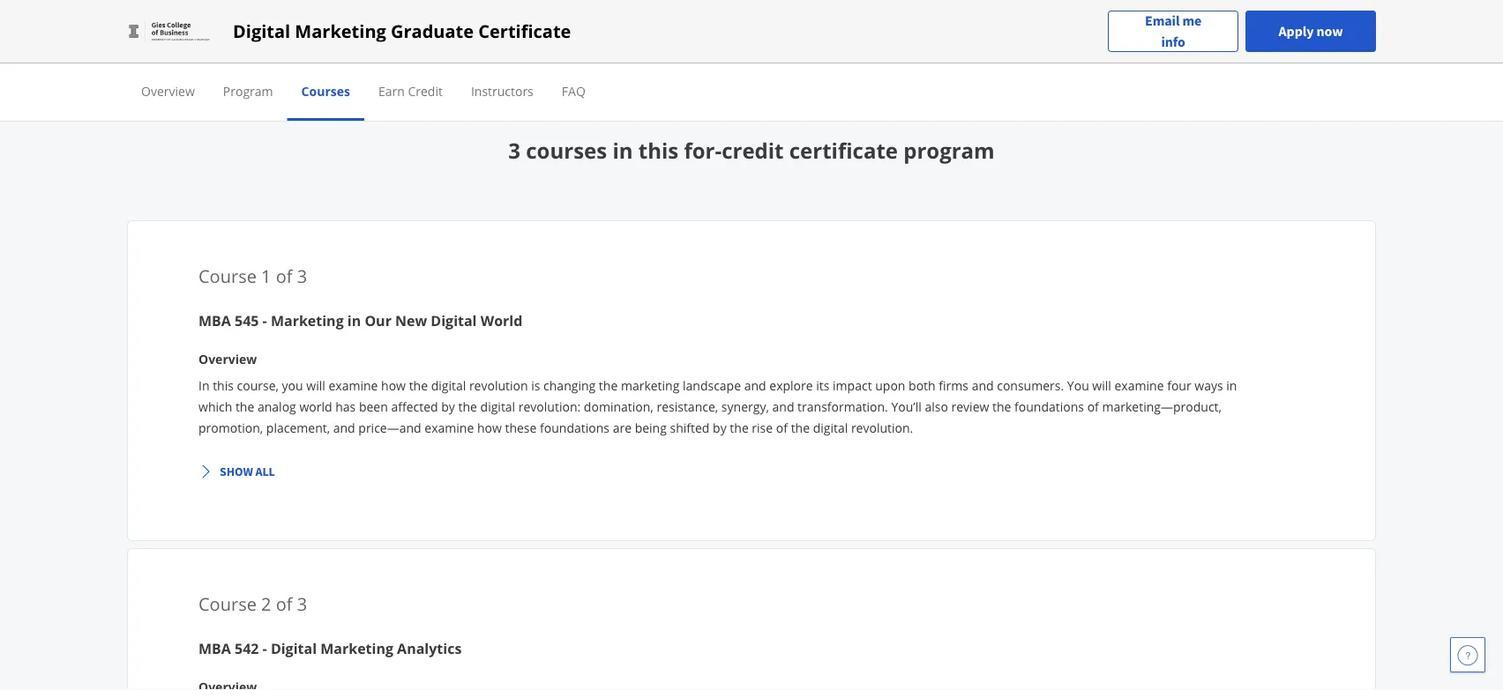 Task type: vqa. For each thing, say whether or not it's contained in the screenshot.
For
no



Task type: describe. For each thing, give the bounding box(es) containing it.
digital marketing graduate certificate
[[233, 19, 571, 43]]

data
[[1031, 16, 1058, 33]]

revolution.
[[851, 420, 913, 436]]

marketing channel
[[143, 52, 250, 68]]

revolution:
[[519, 398, 581, 415]]

and down explore
[[772, 398, 794, 415]]

credit
[[408, 82, 443, 99]]

0 vertical spatial by
[[441, 398, 455, 415]]

you'll
[[891, 398, 922, 415]]

0 horizontal spatial digital
[[431, 377, 466, 394]]

course 2 of 3
[[199, 592, 307, 616]]

mba 545 - marketing in our new digital world
[[199, 311, 523, 330]]

these
[[505, 420, 537, 436]]

placement,
[[266, 420, 330, 436]]

digital up marketing channel
[[143, 16, 179, 33]]

rise
[[752, 420, 773, 436]]

world
[[299, 398, 332, 415]]

are
[[613, 420, 632, 436]]

for-
[[684, 136, 722, 165]]

affected
[[391, 398, 438, 415]]

four
[[1167, 377, 1192, 394]]

mix
[[439, 16, 460, 33]]

analog
[[258, 398, 296, 415]]

university of illinois gies college of business image
[[127, 17, 212, 45]]

email me info
[[1145, 12, 1202, 51]]

3 for course 1 of 3
[[297, 264, 307, 288]]

2 vertical spatial digital
[[813, 420, 848, 436]]

show all
[[220, 464, 275, 480]]

earn credit link
[[378, 82, 443, 99]]

1 horizontal spatial examine
[[425, 420, 474, 436]]

0 horizontal spatial examine
[[329, 377, 378, 394]]

product
[[499, 16, 544, 33]]

been
[[359, 398, 388, 415]]

visualization
[[1061, 16, 1133, 33]]

3 courses in this for-credit certificate program
[[508, 136, 995, 165]]

instructors link
[[471, 82, 534, 99]]

marketing performance
[[1171, 16, 1308, 33]]

digital right new
[[431, 311, 477, 330]]

1 horizontal spatial by
[[713, 420, 727, 436]]

545
[[235, 311, 259, 330]]

impact
[[833, 377, 872, 394]]

email
[[1145, 12, 1180, 30]]

performance
[[1233, 16, 1308, 33]]

data visualization
[[1031, 16, 1133, 33]]

digital up channel
[[233, 19, 290, 43]]

digital right 542
[[271, 640, 317, 659]]

consumers.
[[997, 377, 1064, 394]]

me
[[1183, 12, 1202, 30]]

certificate menu element
[[127, 64, 1376, 121]]

course 1 of 3
[[199, 264, 307, 288]]

help center image
[[1458, 645, 1479, 666]]

0 vertical spatial this
[[639, 136, 679, 165]]

0 vertical spatial how
[[381, 377, 406, 394]]

is
[[531, 377, 540, 394]]

credit
[[722, 136, 784, 165]]

all
[[255, 464, 275, 480]]

landscape
[[683, 377, 741, 394]]

courses link
[[301, 82, 350, 99]]

shifted
[[670, 420, 710, 436]]

overview link
[[141, 82, 195, 99]]

upon
[[875, 377, 906, 394]]

1 horizontal spatial how
[[477, 420, 502, 436]]

earn
[[378, 82, 405, 99]]

course for course 1 of 3
[[199, 264, 257, 288]]

program
[[223, 82, 273, 99]]

3 for course 2 of 3
[[297, 592, 307, 616]]

0 vertical spatial marketing
[[183, 16, 241, 33]]

1 vertical spatial foundations
[[540, 420, 610, 436]]

faq
[[562, 82, 586, 99]]

- for 1
[[263, 311, 267, 330]]

1 vertical spatial overview
[[199, 351, 257, 367]]

the down revolution
[[458, 398, 477, 415]]

synergy,
[[722, 398, 769, 415]]

of down you
[[1088, 398, 1099, 415]]

its
[[816, 377, 830, 394]]

being
[[635, 420, 667, 436]]

and up synergy,
[[744, 377, 766, 394]]

in this course, you will examine how the digital revolution is changing the marketing landscape and explore its impact upon both firms and consumers. you will examine four ways in which the analog world has been affected by the digital revolution: domination, resistance, synergy, and transformation. you'll also review the foundations of marketing—product, promotion, placement, and price—and examine how these foundations are being shifted by the rise of the digital revolution.
[[199, 377, 1237, 436]]

graduate
[[391, 19, 474, 43]]

our
[[365, 311, 392, 330]]

- for 2
[[263, 640, 267, 659]]

the right rise
[[791, 420, 810, 436]]

info
[[1162, 33, 1186, 51]]

of right 2 on the left of page
[[276, 592, 293, 616]]

instructors
[[471, 82, 534, 99]]

the up "affected" at the left bottom of the page
[[409, 377, 428, 394]]

course for course 2 of 3
[[199, 592, 257, 616]]

marketing—product,
[[1102, 398, 1222, 415]]

firms
[[939, 377, 969, 394]]

digital marketing
[[143, 16, 241, 33]]

explore
[[770, 377, 813, 394]]

mba 542 - digital marketing analytics
[[199, 640, 462, 659]]

analytics
[[397, 640, 462, 659]]

price—and
[[359, 420, 421, 436]]

resistance,
[[657, 398, 718, 415]]

domination,
[[584, 398, 654, 415]]



Task type: locate. For each thing, give the bounding box(es) containing it.
0 vertical spatial 3
[[508, 136, 521, 165]]

marketing up 'domination,'
[[621, 377, 680, 394]]

how left "these"
[[477, 420, 502, 436]]

examine up has
[[329, 377, 378, 394]]

changing
[[544, 377, 596, 394]]

0 horizontal spatial this
[[213, 377, 234, 394]]

1 horizontal spatial foundations
[[1015, 398, 1084, 415]]

show all button
[[191, 456, 282, 488]]

2 horizontal spatial digital
[[813, 420, 848, 436]]

2 horizontal spatial examine
[[1115, 377, 1164, 394]]

2 will from the left
[[1093, 377, 1112, 394]]

digital down revolution
[[480, 398, 515, 415]]

1 vertical spatial mba
[[199, 640, 231, 659]]

course,
[[237, 377, 279, 394]]

1 vertical spatial marketing
[[621, 377, 680, 394]]

3 right the 1
[[297, 264, 307, 288]]

0 horizontal spatial foundations
[[540, 420, 610, 436]]

mba left 542
[[199, 640, 231, 659]]

2 course from the top
[[199, 592, 257, 616]]

of right rise
[[776, 420, 788, 436]]

examine down "affected" at the left bottom of the page
[[425, 420, 474, 436]]

faq link
[[562, 82, 586, 99]]

0 horizontal spatial by
[[441, 398, 455, 415]]

digital
[[431, 377, 466, 394], [480, 398, 515, 415], [813, 420, 848, 436]]

1 course from the top
[[199, 264, 257, 288]]

foundations
[[1015, 398, 1084, 415], [540, 420, 610, 436]]

apply now
[[1279, 22, 1343, 40]]

mba for course 1 of 3
[[199, 311, 231, 330]]

examine up marketing—product,
[[1115, 377, 1164, 394]]

0 vertical spatial overview
[[141, 82, 195, 99]]

overview down marketing channel
[[141, 82, 195, 99]]

digital up "affected" at the left bottom of the page
[[431, 377, 466, 394]]

has
[[335, 398, 356, 415]]

marketing inside the in this course, you will examine how the digital revolution is changing the marketing landscape and explore its impact upon both firms and consumers. you will examine four ways in which the analog world has been affected by the digital revolution: domination, resistance, synergy, and transformation. you'll also review the foundations of marketing—product, promotion, placement, and price—and examine how these foundations are being shifted by the rise of the digital revolution.
[[621, 377, 680, 394]]

the right review
[[993, 398, 1011, 415]]

the
[[409, 377, 428, 394], [599, 377, 618, 394], [235, 398, 254, 415], [458, 398, 477, 415], [993, 398, 1011, 415], [730, 420, 749, 436], [791, 420, 810, 436]]

and
[[744, 377, 766, 394], [972, 377, 994, 394], [772, 398, 794, 415], [333, 420, 355, 436]]

2 mba from the top
[[199, 640, 231, 659]]

marketing
[[183, 16, 241, 33], [621, 377, 680, 394]]

will
[[306, 377, 325, 394], [1093, 377, 1112, 394]]

- right 542
[[263, 640, 267, 659]]

the down synergy,
[[730, 420, 749, 436]]

1 horizontal spatial digital
[[480, 398, 515, 415]]

1 horizontal spatial will
[[1093, 377, 1112, 394]]

foundations down consumers.
[[1015, 398, 1084, 415]]

1 horizontal spatial marketing
[[621, 377, 680, 394]]

1 mba from the top
[[199, 311, 231, 330]]

in
[[199, 377, 210, 394]]

foundations down revolution:
[[540, 420, 610, 436]]

3 right 2 on the left of page
[[297, 592, 307, 616]]

1 vertical spatial in
[[347, 311, 361, 330]]

1 horizontal spatial this
[[639, 136, 679, 165]]

apply
[[1279, 22, 1314, 40]]

0 horizontal spatial how
[[381, 377, 406, 394]]

by right shifted
[[713, 420, 727, 436]]

which
[[199, 398, 232, 415]]

digital down transformation.
[[813, 420, 848, 436]]

0 horizontal spatial overview
[[141, 82, 195, 99]]

revolution
[[469, 377, 528, 394]]

0 vertical spatial foundations
[[1015, 398, 1084, 415]]

you
[[282, 377, 303, 394]]

transformation.
[[798, 398, 888, 415]]

courses
[[526, 136, 607, 165]]

in left the our
[[347, 311, 361, 330]]

new
[[395, 311, 427, 330]]

1 vertical spatial this
[[213, 377, 234, 394]]

3 left courses
[[508, 136, 521, 165]]

strategies
[[547, 16, 603, 33]]

by
[[441, 398, 455, 415], [713, 420, 727, 436]]

this left for-
[[639, 136, 679, 165]]

overview
[[141, 82, 195, 99], [199, 351, 257, 367]]

of
[[276, 264, 293, 288], [1088, 398, 1099, 415], [776, 420, 788, 436], [276, 592, 293, 616]]

examine
[[329, 377, 378, 394], [1115, 377, 1164, 394], [425, 420, 474, 436]]

mba left 545
[[199, 311, 231, 330]]

-
[[263, 311, 267, 330], [263, 640, 267, 659]]

1 vertical spatial by
[[713, 420, 727, 436]]

1 vertical spatial course
[[199, 592, 257, 616]]

this
[[639, 136, 679, 165], [213, 377, 234, 394]]

world
[[481, 311, 523, 330]]

promotion,
[[199, 420, 263, 436]]

the up 'domination,'
[[599, 377, 618, 394]]

of right the 1
[[276, 264, 293, 288]]

both
[[909, 377, 936, 394]]

in
[[613, 136, 633, 165], [347, 311, 361, 330], [1227, 377, 1237, 394]]

2 vertical spatial 3
[[297, 592, 307, 616]]

542
[[235, 640, 259, 659]]

mba for course 2 of 3
[[199, 640, 231, 659]]

1 horizontal spatial in
[[613, 136, 633, 165]]

2 horizontal spatial in
[[1227, 377, 1237, 394]]

this right in
[[213, 377, 234, 394]]

program link
[[223, 82, 273, 99]]

apply now button
[[1246, 11, 1376, 52]]

email me info button
[[1108, 10, 1239, 52]]

and up review
[[972, 377, 994, 394]]

review
[[952, 398, 989, 415]]

0 vertical spatial course
[[199, 264, 257, 288]]

1 will from the left
[[306, 377, 325, 394]]

overview up in
[[199, 351, 257, 367]]

in inside the in this course, you will examine how the digital revolution is changing the marketing landscape and explore its impact upon both firms and consumers. you will examine four ways in which the analog world has been affected by the digital revolution: domination, resistance, synergy, and transformation. you'll also review the foundations of marketing—product, promotion, placement, and price—and examine how these foundations are being shifted by the rise of the digital revolution.
[[1227, 377, 1237, 394]]

show
[[220, 464, 253, 480]]

3
[[508, 136, 521, 165], [297, 264, 307, 288], [297, 592, 307, 616]]

now
[[1317, 22, 1343, 40]]

courses
[[301, 82, 350, 99]]

this inside the in this course, you will examine how the digital revolution is changing the marketing landscape and explore its impact upon both firms and consumers. you will examine four ways in which the analog world has been affected by the digital revolution: domination, resistance, synergy, and transformation. you'll also review the foundations of marketing—product, promotion, placement, and price—and examine how these foundations are being shifted by the rise of the digital revolution.
[[213, 377, 234, 394]]

how up the been
[[381, 377, 406, 394]]

also
[[925, 398, 948, 415]]

0 vertical spatial -
[[263, 311, 267, 330]]

program
[[904, 136, 995, 165]]

by right "affected" at the left bottom of the page
[[441, 398, 455, 415]]

0 vertical spatial mba
[[199, 311, 231, 330]]

course left the 1
[[199, 264, 257, 288]]

marketing up marketing channel
[[183, 16, 241, 33]]

ways
[[1195, 377, 1223, 394]]

course left 2 on the left of page
[[199, 592, 257, 616]]

1 vertical spatial -
[[263, 640, 267, 659]]

product strategies
[[499, 16, 603, 33]]

and down has
[[333, 420, 355, 436]]

0 vertical spatial digital
[[431, 377, 466, 394]]

the down course,
[[235, 398, 254, 415]]

you
[[1067, 377, 1089, 394]]

1 vertical spatial how
[[477, 420, 502, 436]]

0 horizontal spatial marketing
[[183, 16, 241, 33]]

0 horizontal spatial in
[[347, 311, 361, 330]]

will right you
[[1093, 377, 1112, 394]]

certificate
[[478, 19, 571, 43]]

2
[[261, 592, 271, 616]]

course
[[199, 264, 257, 288], [199, 592, 257, 616]]

digital
[[143, 16, 179, 33], [233, 19, 290, 43], [431, 311, 477, 330], [271, 640, 317, 659]]

overview inside certificate menu element
[[141, 82, 195, 99]]

will up world
[[306, 377, 325, 394]]

marketing mix
[[377, 16, 460, 33]]

earn credit
[[378, 82, 443, 99]]

2 - from the top
[[263, 640, 267, 659]]

in right courses
[[613, 136, 633, 165]]

2 vertical spatial in
[[1227, 377, 1237, 394]]

- right 545
[[263, 311, 267, 330]]

certificate
[[789, 136, 898, 165]]

1
[[261, 264, 271, 288]]

1 vertical spatial digital
[[480, 398, 515, 415]]

1 horizontal spatial overview
[[199, 351, 257, 367]]

0 vertical spatial in
[[613, 136, 633, 165]]

in right 'ways'
[[1227, 377, 1237, 394]]

1 vertical spatial 3
[[297, 264, 307, 288]]

0 horizontal spatial will
[[306, 377, 325, 394]]

1 - from the top
[[263, 311, 267, 330]]



